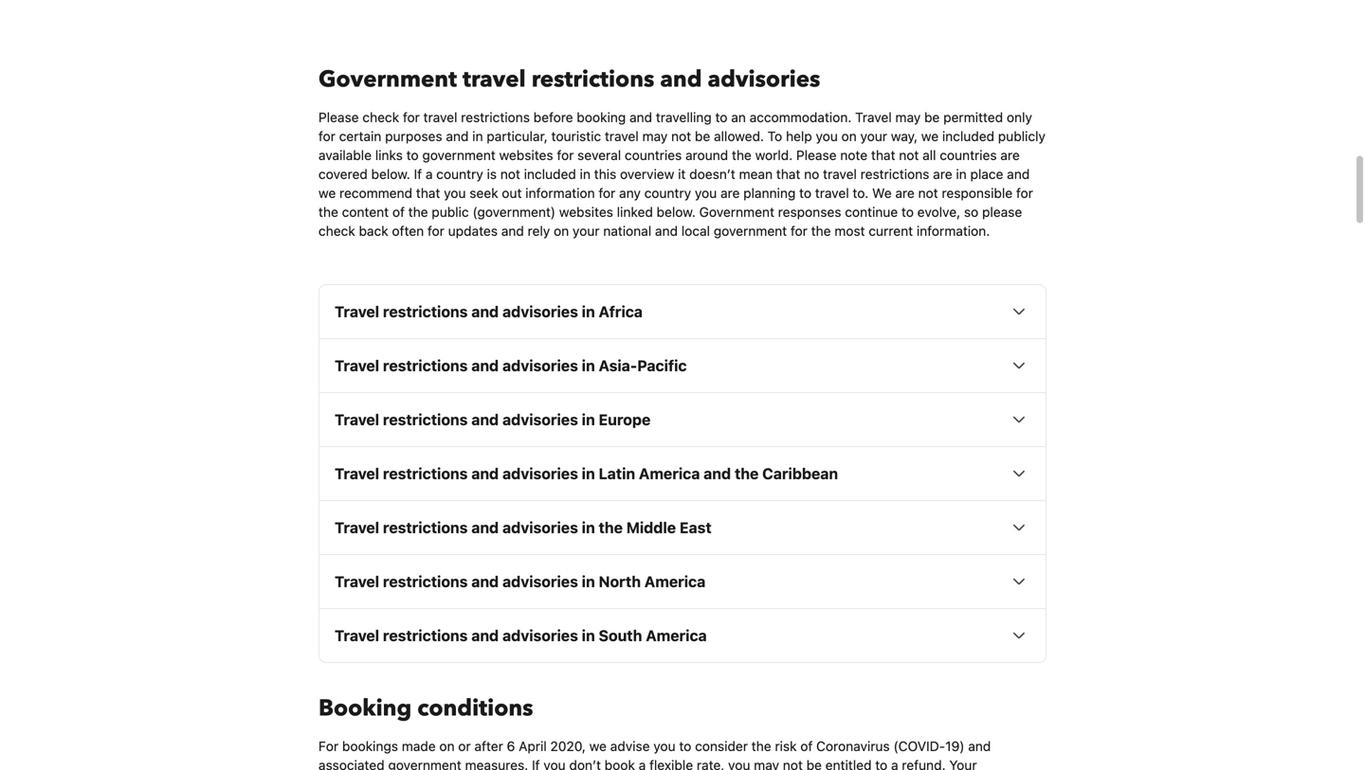 Task type: describe. For each thing, give the bounding box(es) containing it.
1 vertical spatial be
[[695, 129, 710, 144]]

and down (government)
[[501, 223, 524, 239]]

to left an
[[715, 110, 728, 125]]

travel restrictions and advisories in north america
[[335, 573, 706, 591]]

1 horizontal spatial please
[[796, 148, 837, 163]]

before
[[534, 110, 573, 125]]

1 vertical spatial included
[[524, 167, 576, 182]]

to
[[768, 129, 782, 144]]

not down travelling
[[671, 129, 691, 144]]

allowed.
[[714, 129, 764, 144]]

america for south
[[646, 627, 707, 645]]

19)
[[945, 739, 965, 755]]

world.
[[755, 148, 793, 163]]

travel restrictions and advisories in the middle east
[[335, 519, 712, 537]]

0 vertical spatial may
[[896, 110, 921, 125]]

you down consider
[[728, 758, 750, 771]]

restrictions for travel restrictions and advisories in north america
[[383, 573, 468, 591]]

travel inside please check for travel restrictions before booking and travelling to an accommodation. travel may be permitted only for certain purposes and in particular, touristic travel may not be allowed. to help you on your way, we included publicly available links to government websites for several countries around the world. please note that not all countries are covered below. if a country is not included in this overview it doesn't mean that no travel restrictions are in place and we recommend that you seek out information for any country you are planning to travel to. we are not responsible for the content of the public (government) websites linked below. government responses continue to evolve, so please check back often for updates and rely on your national and local government for the most current information.
[[855, 110, 892, 125]]

refund.
[[902, 758, 946, 771]]

south
[[599, 627, 642, 645]]

for up purposes
[[403, 110, 420, 125]]

bookings
[[342, 739, 398, 755]]

to.
[[853, 185, 869, 201]]

for down touristic at the left top of the page
[[557, 148, 574, 163]]

travel for travel restrictions and advisories in north america
[[335, 573, 379, 591]]

planning
[[744, 185, 796, 201]]

please
[[982, 204, 1022, 220]]

middle
[[626, 519, 676, 537]]

caribbean
[[763, 465, 838, 483]]

local
[[682, 223, 710, 239]]

(government)
[[473, 204, 556, 220]]

out
[[502, 185, 522, 201]]

don't
[[569, 758, 601, 771]]

book
[[605, 758, 635, 771]]

in for north
[[582, 573, 595, 591]]

government inside please check for travel restrictions before booking and travelling to an accommodation. travel may be permitted only for certain purposes and in particular, touristic travel may not be allowed. to help you on your way, we included publicly available links to government websites for several countries around the world. please note that not all countries are covered below. if a country is not included in this overview it doesn't mean that no travel restrictions are in place and we recommend that you seek out information for any country you are planning to travel to. we are not responsible for the content of the public (government) websites linked below. government responses continue to evolve, so please check back often for updates and rely on your national and local government for the most current information.
[[699, 204, 775, 220]]

booking
[[577, 110, 626, 125]]

an
[[731, 110, 746, 125]]

and right booking
[[630, 110, 652, 125]]

for up please
[[1016, 185, 1033, 201]]

booking conditions
[[319, 694, 533, 725]]

rely
[[528, 223, 550, 239]]

available
[[319, 148, 372, 163]]

a inside please check for travel restrictions before booking and travelling to an accommodation. travel may be permitted only for certain purposes and in particular, touristic travel may not be allowed. to help you on your way, we included publicly available links to government websites for several countries around the world. please note that not all countries are covered below. if a country is not included in this overview it doesn't mean that no travel restrictions are in place and we recommend that you seek out information for any country you are planning to travel to. we are not responsible for the content of the public (government) websites linked below. government responses continue to evolve, so please check back often for updates and rely on your national and local government for the most current information.
[[426, 167, 433, 182]]

responsible
[[942, 185, 1013, 201]]

restrictions for travel restrictions and advisories in africa
[[383, 303, 468, 321]]

travel restrictions and advisories in asia-pacific button
[[320, 340, 1046, 393]]

to down purposes
[[406, 148, 419, 163]]

not right is
[[500, 167, 520, 182]]

asia-
[[599, 357, 637, 375]]

2020,
[[550, 739, 586, 755]]

and down travel restrictions and advisories in north america
[[471, 627, 499, 645]]

several
[[578, 148, 621, 163]]

america for latin
[[639, 465, 700, 483]]

in left the particular,
[[472, 129, 483, 144]]

links
[[375, 148, 403, 163]]

travel restrictions and advisories in the middle east button
[[320, 502, 1046, 555]]

of inside for bookings made on or after 6 april 2020, we advise you to consider the risk of coronavirus (covid-19) and associated government measures. if you don't book a flexible rate, you may not be entitled to a refund. you
[[801, 739, 813, 755]]

and up travelling
[[660, 64, 702, 95]]

you down 2020,
[[544, 758, 566, 771]]

travel for travel restrictions and advisories in latin america and the caribbean
[[335, 465, 379, 483]]

consider
[[695, 739, 748, 755]]

are down all
[[933, 167, 953, 182]]

in for the
[[582, 519, 595, 537]]

and down travel restrictions and advisories in europe
[[471, 465, 499, 483]]

advisories for asia-
[[503, 357, 578, 375]]

and right purposes
[[446, 129, 469, 144]]

and down travel restrictions and advisories in africa
[[471, 357, 499, 375]]

and inside dropdown button
[[471, 573, 499, 591]]

advisories for latin
[[503, 465, 578, 483]]

1 vertical spatial your
[[573, 223, 600, 239]]

for down this
[[599, 185, 616, 201]]

and down travel restrictions and advisories in asia-pacific
[[471, 411, 499, 429]]

advisories for the
[[503, 519, 578, 537]]

travel restrictions and advisories in europe
[[335, 411, 651, 429]]

rate,
[[697, 758, 725, 771]]

advisories for south
[[503, 627, 578, 645]]

to up flexible
[[679, 739, 692, 755]]

travel up purposes
[[423, 110, 457, 125]]

in for latin
[[582, 465, 595, 483]]

1 horizontal spatial on
[[554, 223, 569, 239]]

for
[[319, 739, 339, 755]]

travel restrictions and advisories in asia-pacific
[[335, 357, 687, 375]]

restrictions for travel restrictions and advisories in europe
[[383, 411, 468, 429]]

travel down no
[[815, 185, 849, 201]]

made
[[402, 739, 436, 755]]

evolve,
[[918, 204, 961, 220]]

information.
[[917, 223, 990, 239]]

1 vertical spatial government
[[714, 223, 787, 239]]

no
[[804, 167, 819, 182]]

0 vertical spatial please
[[319, 110, 359, 125]]

publicly
[[998, 129, 1046, 144]]

america for north
[[645, 573, 706, 591]]

travel for travel restrictions and advisories in africa
[[335, 303, 379, 321]]

so
[[964, 204, 979, 220]]

0 vertical spatial country
[[436, 167, 483, 182]]

the up the often
[[408, 204, 428, 220]]

you right the help
[[816, 129, 838, 144]]

6
[[507, 739, 515, 755]]

and up east
[[704, 465, 731, 483]]

are down doesn't
[[721, 185, 740, 201]]

the left "content" in the left of the page
[[319, 204, 338, 220]]

advisories for europe
[[503, 411, 578, 429]]

for down responses
[[791, 223, 808, 239]]

flexible
[[650, 758, 693, 771]]

1 vertical spatial below.
[[657, 204, 696, 220]]

travel restrictions and advisories in latin america and the caribbean
[[335, 465, 838, 483]]

help
[[786, 129, 812, 144]]

it
[[678, 167, 686, 182]]

0 vertical spatial websites
[[499, 148, 553, 163]]

is
[[487, 167, 497, 182]]

0 vertical spatial below.
[[371, 167, 410, 182]]

and inside for bookings made on or after 6 april 2020, we advise you to consider the risk of coronavirus (covid-19) and associated government measures. if you don't book a flexible rate, you may not be entitled to a refund. you
[[968, 739, 991, 755]]

recommend
[[339, 185, 413, 201]]

please check for travel restrictions before booking and travelling to an accommodation. travel may be permitted only for certain purposes and in particular, touristic travel may not be allowed. to help you on your way, we included publicly available links to government websites for several countries around the world. please note that not all countries are covered below. if a country is not included in this overview it doesn't mean that no travel restrictions are in place and we recommend that you seek out information for any country you are planning to travel to. we are not responsible for the content of the public (government) websites linked below. government responses continue to evolve, so please check back often for updates and rely on your national and local government for the most current information.
[[319, 110, 1046, 239]]

the down responses
[[811, 223, 831, 239]]

europe
[[599, 411, 651, 429]]

restrictions for travel restrictions and advisories in latin america and the caribbean
[[383, 465, 468, 483]]

advisories up an
[[708, 64, 820, 95]]

advisories for africa
[[503, 303, 578, 321]]

the inside the travel restrictions and advisories in the middle east dropdown button
[[599, 519, 623, 537]]

national
[[603, 223, 652, 239]]

and left local
[[655, 223, 678, 239]]

associated
[[319, 758, 385, 771]]

1 horizontal spatial websites
[[559, 204, 613, 220]]

advisories for north
[[503, 573, 578, 591]]

often
[[392, 223, 424, 239]]

updates
[[448, 223, 498, 239]]

travel restrictions and advisories in north america button
[[320, 556, 1046, 609]]

place
[[970, 167, 1004, 182]]

travel for travel restrictions and advisories in europe
[[335, 411, 379, 429]]

and right place
[[1007, 167, 1030, 182]]

in for europe
[[582, 411, 595, 429]]

we
[[872, 185, 892, 201]]

for bookings made on or after 6 april 2020, we advise you to consider the risk of coronavirus (covid-19) and associated government measures. if you don't book a flexible rate, you may not be entitled to a refund. you
[[319, 739, 1042, 771]]

0 vertical spatial included
[[942, 129, 995, 144]]

responses
[[778, 204, 841, 220]]

particular,
[[487, 129, 548, 144]]



Task type: vqa. For each thing, say whether or not it's contained in the screenshot.
Orange
no



Task type: locate. For each thing, give the bounding box(es) containing it.
0 horizontal spatial of
[[392, 204, 405, 220]]

are right we
[[895, 185, 915, 201]]

and up travel restrictions and advisories in asia-pacific
[[471, 303, 499, 321]]

that left no
[[776, 167, 801, 182]]

your up 'note'
[[861, 129, 888, 144]]

this
[[594, 167, 617, 182]]

on right rely
[[554, 223, 569, 239]]

0 horizontal spatial a
[[426, 167, 433, 182]]

travel
[[855, 110, 892, 125], [335, 303, 379, 321], [335, 357, 379, 375], [335, 411, 379, 429], [335, 465, 379, 483], [335, 519, 379, 537], [335, 573, 379, 591], [335, 627, 379, 645]]

booking
[[319, 694, 412, 725]]

to up responses
[[799, 185, 812, 201]]

we up "don't"
[[589, 739, 607, 755]]

coronavirus
[[816, 739, 890, 755]]

0 vertical spatial we
[[921, 129, 939, 144]]

travel inside dropdown button
[[335, 519, 379, 537]]

0 vertical spatial that
[[871, 148, 896, 163]]

1 vertical spatial of
[[801, 739, 813, 755]]

are
[[1001, 148, 1020, 163], [933, 167, 953, 182], [721, 185, 740, 201], [895, 185, 915, 201]]

2 horizontal spatial may
[[896, 110, 921, 125]]

north
[[599, 573, 641, 591]]

be inside for bookings made on or after 6 april 2020, we advise you to consider the risk of coronavirus (covid-19) and associated government measures. if you don't book a flexible rate, you may not be entitled to a refund. you
[[807, 758, 822, 771]]

2 vertical spatial on
[[439, 739, 455, 755]]

permitted
[[944, 110, 1003, 125]]

restrictions inside dropdown button
[[383, 573, 468, 591]]

purposes
[[385, 129, 442, 144]]

travel inside travel restrictions and advisories in south america dropdown button
[[335, 627, 379, 645]]

risk
[[775, 739, 797, 755]]

that
[[871, 148, 896, 163], [776, 167, 801, 182], [416, 185, 440, 201]]

0 horizontal spatial included
[[524, 167, 576, 182]]

information
[[526, 185, 595, 201]]

travel inside travel restrictions and advisories in latin america and the caribbean dropdown button
[[335, 465, 379, 483]]

covered
[[319, 167, 368, 182]]

on left or
[[439, 739, 455, 755]]

advisories down travel restrictions and advisories in asia-pacific
[[503, 411, 578, 429]]

conditions
[[417, 694, 533, 725]]

travel inside travel restrictions and advisories in north america dropdown button
[[335, 573, 379, 591]]

to right entitled
[[875, 758, 888, 771]]

in left latin at the left bottom of the page
[[582, 465, 595, 483]]

you up flexible
[[654, 739, 676, 755]]

travel down booking
[[605, 129, 639, 144]]

advisories
[[708, 64, 820, 95], [503, 303, 578, 321], [503, 357, 578, 375], [503, 411, 578, 429], [503, 465, 578, 483], [503, 519, 578, 537], [503, 573, 578, 591], [503, 627, 578, 645]]

for up 'available'
[[319, 129, 336, 144]]

the inside travel restrictions and advisories in latin america and the caribbean dropdown button
[[735, 465, 759, 483]]

travel down 'note'
[[823, 167, 857, 182]]

2 horizontal spatial be
[[925, 110, 940, 125]]

travel for travel restrictions and advisories in the middle east
[[335, 519, 379, 537]]

travel inside travel restrictions and advisories in asia-pacific dropdown button
[[335, 357, 379, 375]]

0 vertical spatial government
[[319, 64, 457, 95]]

not down the risk
[[783, 758, 803, 771]]

1 horizontal spatial check
[[363, 110, 399, 125]]

2 vertical spatial government
[[388, 758, 462, 771]]

in inside dropdown button
[[582, 573, 595, 591]]

0 vertical spatial if
[[414, 167, 422, 182]]

a down purposes
[[426, 167, 433, 182]]

and
[[660, 64, 702, 95], [630, 110, 652, 125], [446, 129, 469, 144], [1007, 167, 1030, 182], [501, 223, 524, 239], [655, 223, 678, 239], [471, 303, 499, 321], [471, 357, 499, 375], [471, 411, 499, 429], [471, 465, 499, 483], [704, 465, 731, 483], [471, 519, 499, 537], [471, 573, 499, 591], [471, 627, 499, 645], [968, 739, 991, 755]]

below. down links
[[371, 167, 410, 182]]

government down made
[[388, 758, 462, 771]]

restrictions for travel restrictions and advisories in asia-pacific
[[383, 357, 468, 375]]

we up all
[[921, 129, 939, 144]]

0 vertical spatial on
[[842, 129, 857, 144]]

travel restrictions and advisories in south america button
[[320, 610, 1046, 663]]

please up certain on the top left of page
[[319, 110, 359, 125]]

the
[[732, 148, 752, 163], [319, 204, 338, 220], [408, 204, 428, 220], [811, 223, 831, 239], [735, 465, 759, 483], [599, 519, 623, 537], [752, 739, 771, 755]]

travel for travel restrictions and advisories in asia-pacific
[[335, 357, 379, 375]]

2 vertical spatial that
[[416, 185, 440, 201]]

after
[[475, 739, 503, 755]]

in for asia-
[[582, 357, 595, 375]]

be up around
[[695, 129, 710, 144]]

may inside for bookings made on or after 6 april 2020, we advise you to consider the risk of coronavirus (covid-19) and associated government measures. if you don't book a flexible rate, you may not be entitled to a refund. you
[[754, 758, 779, 771]]

to up current
[[902, 204, 914, 220]]

country up seek
[[436, 167, 483, 182]]

mean
[[739, 167, 773, 182]]

government up purposes
[[319, 64, 457, 95]]

0 horizontal spatial government
[[319, 64, 457, 95]]

0 horizontal spatial country
[[436, 167, 483, 182]]

1 vertical spatial we
[[319, 185, 336, 201]]

travel up the particular,
[[463, 64, 526, 95]]

0 horizontal spatial on
[[439, 739, 455, 755]]

1 vertical spatial america
[[645, 573, 706, 591]]

you up public
[[444, 185, 466, 201]]

countries up overview
[[625, 148, 682, 163]]

2 vertical spatial america
[[646, 627, 707, 645]]

2 vertical spatial we
[[589, 739, 607, 755]]

doesn't
[[690, 167, 736, 182]]

in left this
[[580, 167, 591, 182]]

below. up local
[[657, 204, 696, 220]]

if inside for bookings made on or after 6 april 2020, we advise you to consider the risk of coronavirus (covid-19) and associated government measures. if you don't book a flexible rate, you may not be entitled to a refund. you
[[532, 758, 540, 771]]

be
[[925, 110, 940, 125], [695, 129, 710, 144], [807, 758, 822, 771]]

included
[[942, 129, 995, 144], [524, 167, 576, 182]]

government travel restrictions and advisories
[[319, 64, 820, 95]]

and up travel restrictions and advisories in south america
[[471, 573, 499, 591]]

that down way,
[[871, 148, 896, 163]]

1 vertical spatial country
[[644, 185, 691, 201]]

restrictions for travel restrictions and advisories in south america
[[383, 627, 468, 645]]

advisories up travel restrictions and advisories in asia-pacific
[[503, 303, 578, 321]]

country down it
[[644, 185, 691, 201]]

1 horizontal spatial that
[[776, 167, 801, 182]]

any
[[619, 185, 641, 201]]

0 vertical spatial government
[[422, 148, 496, 163]]

all
[[923, 148, 936, 163]]

2 countries from the left
[[940, 148, 997, 163]]

a left refund. on the right of the page
[[891, 758, 898, 771]]

seek
[[470, 185, 498, 201]]

1 horizontal spatial country
[[644, 185, 691, 201]]

of right the risk
[[801, 739, 813, 755]]

pacific
[[637, 357, 687, 375]]

2 horizontal spatial a
[[891, 758, 898, 771]]

accommodation.
[[750, 110, 852, 125]]

if down purposes
[[414, 167, 422, 182]]

america down the travel restrictions and advisories in the middle east dropdown button
[[645, 573, 706, 591]]

1 horizontal spatial we
[[589, 739, 607, 755]]

we down covered
[[319, 185, 336, 201]]

0 horizontal spatial if
[[414, 167, 422, 182]]

government inside for bookings made on or after 6 april 2020, we advise you to consider the risk of coronavirus (covid-19) and associated government measures. if you don't book a flexible rate, you may not be entitled to a refund. you
[[388, 758, 462, 771]]

0 horizontal spatial be
[[695, 129, 710, 144]]

websites down the particular,
[[499, 148, 553, 163]]

0 horizontal spatial check
[[319, 223, 355, 239]]

2 horizontal spatial on
[[842, 129, 857, 144]]

if down april
[[532, 758, 540, 771]]

in left asia-
[[582, 357, 595, 375]]

0 vertical spatial be
[[925, 110, 940, 125]]

1 horizontal spatial a
[[639, 758, 646, 771]]

check down "content" in the left of the page
[[319, 223, 355, 239]]

and up travel restrictions and advisories in north america
[[471, 519, 499, 537]]

1 vertical spatial check
[[319, 223, 355, 239]]

back
[[359, 223, 388, 239]]

public
[[432, 204, 469, 220]]

travel restrictions and advisories in south america
[[335, 627, 707, 645]]

way,
[[891, 129, 918, 144]]

latin
[[599, 465, 635, 483]]

0 vertical spatial your
[[861, 129, 888, 144]]

not
[[671, 129, 691, 144], [899, 148, 919, 163], [500, 167, 520, 182], [918, 185, 938, 201], [783, 758, 803, 771]]

around
[[686, 148, 728, 163]]

you down doesn't
[[695, 185, 717, 201]]

advisories down travel restrictions and advisories in north america
[[503, 627, 578, 645]]

of inside please check for travel restrictions before booking and travelling to an accommodation. travel may be permitted only for certain purposes and in particular, touristic travel may not be allowed. to help you on your way, we included publicly available links to government websites for several countries around the world. please note that not all countries are covered below. if a country is not included in this overview it doesn't mean that no travel restrictions are in place and we recommend that you seek out information for any country you are planning to travel to. we are not responsible for the content of the public (government) websites linked below. government responses continue to evolve, so please check back often for updates and rely on your national and local government for the most current information.
[[392, 204, 405, 220]]

only
[[1007, 110, 1032, 125]]

check up certain on the top left of page
[[363, 110, 399, 125]]

1 countries from the left
[[625, 148, 682, 163]]

2 horizontal spatial that
[[871, 148, 896, 163]]

not inside for bookings made on or after 6 april 2020, we advise you to consider the risk of coronavirus (covid-19) and associated government measures. if you don't book a flexible rate, you may not be entitled to a refund. you
[[783, 758, 803, 771]]

1 vertical spatial on
[[554, 223, 569, 239]]

the left caribbean
[[735, 465, 759, 483]]

or
[[458, 739, 471, 755]]

0 horizontal spatial websites
[[499, 148, 553, 163]]

1 horizontal spatial countries
[[940, 148, 997, 163]]

be left entitled
[[807, 758, 822, 771]]

1 horizontal spatial your
[[861, 129, 888, 144]]

0 horizontal spatial we
[[319, 185, 336, 201]]

april
[[519, 739, 547, 755]]

in for africa
[[582, 303, 595, 321]]

in
[[472, 129, 483, 144], [580, 167, 591, 182], [956, 167, 967, 182], [582, 303, 595, 321], [582, 357, 595, 375], [582, 411, 595, 429], [582, 465, 595, 483], [582, 519, 595, 537], [582, 573, 595, 591], [582, 627, 595, 645]]

1 horizontal spatial government
[[699, 204, 775, 220]]

the left the risk
[[752, 739, 771, 755]]

note
[[840, 148, 868, 163]]

america down travel restrictions and advisories in north america dropdown button
[[646, 627, 707, 645]]

1 vertical spatial government
[[699, 204, 775, 220]]

government
[[319, 64, 457, 95], [699, 204, 775, 220]]

2 vertical spatial be
[[807, 758, 822, 771]]

travel inside travel restrictions and advisories in africa dropdown button
[[335, 303, 379, 321]]

0 horizontal spatial below.
[[371, 167, 410, 182]]

hotels information - accordion controls element
[[319, 285, 1047, 664]]

linked
[[617, 204, 653, 220]]

0 vertical spatial america
[[639, 465, 700, 483]]

travel inside 'travel restrictions and advisories in europe' dropdown button
[[335, 411, 379, 429]]

restrictions for travel restrictions and advisories in the middle east
[[383, 519, 468, 537]]

not down way,
[[899, 148, 919, 163]]

(covid-
[[894, 739, 945, 755]]

a
[[426, 167, 433, 182], [639, 758, 646, 771], [891, 758, 898, 771]]

may down the risk
[[754, 758, 779, 771]]

2 horizontal spatial we
[[921, 129, 939, 144]]

0 horizontal spatial your
[[573, 223, 600, 239]]

current
[[869, 223, 913, 239]]

advisories inside dropdown button
[[503, 573, 578, 591]]

advisories up travel restrictions and advisories in europe
[[503, 357, 578, 375]]

we inside for bookings made on or after 6 april 2020, we advise you to consider the risk of coronavirus (covid-19) and associated government measures. if you don't book a flexible rate, you may not be entitled to a refund. you
[[589, 739, 607, 755]]

websites
[[499, 148, 553, 163], [559, 204, 613, 220]]

0 horizontal spatial countries
[[625, 148, 682, 163]]

0 horizontal spatial please
[[319, 110, 359, 125]]

1 vertical spatial if
[[532, 758, 540, 771]]

1 vertical spatial may
[[642, 129, 668, 144]]

if
[[414, 167, 422, 182], [532, 758, 540, 771]]

0 vertical spatial check
[[363, 110, 399, 125]]

travel restrictions and advisories in europe button
[[320, 394, 1046, 447]]

be up all
[[925, 110, 940, 125]]

advisories up travel restrictions and advisories in north america
[[503, 519, 578, 537]]

entitled
[[826, 758, 872, 771]]

not up evolve,
[[918, 185, 938, 201]]

touristic
[[551, 129, 601, 144]]

travel restrictions and advisories in africa button
[[320, 286, 1046, 339]]

in up responsible
[[956, 167, 967, 182]]

on up 'note'
[[842, 129, 857, 144]]

in left africa
[[582, 303, 595, 321]]

in down travel restrictions and advisories in latin america and the caribbean
[[582, 519, 595, 537]]

in for south
[[582, 627, 595, 645]]

you
[[816, 129, 838, 144], [444, 185, 466, 201], [695, 185, 717, 201], [654, 739, 676, 755], [544, 758, 566, 771], [728, 758, 750, 771]]

america inside dropdown button
[[645, 573, 706, 591]]

of up the often
[[392, 204, 405, 220]]

for
[[403, 110, 420, 125], [319, 129, 336, 144], [557, 148, 574, 163], [599, 185, 616, 201], [1016, 185, 1033, 201], [428, 223, 445, 239], [791, 223, 808, 239]]

we
[[921, 129, 939, 144], [319, 185, 336, 201], [589, 739, 607, 755]]

0 vertical spatial of
[[392, 204, 405, 220]]

1 horizontal spatial be
[[807, 758, 822, 771]]

1 horizontal spatial included
[[942, 129, 995, 144]]

1 horizontal spatial if
[[532, 758, 540, 771]]

to
[[715, 110, 728, 125], [406, 148, 419, 163], [799, 185, 812, 201], [902, 204, 914, 220], [679, 739, 692, 755], [875, 758, 888, 771]]

america right latin at the left bottom of the page
[[639, 465, 700, 483]]

content
[[342, 204, 389, 220]]

please up no
[[796, 148, 837, 163]]

1 vertical spatial websites
[[559, 204, 613, 220]]

continue
[[845, 204, 898, 220]]

measures.
[[465, 758, 528, 771]]

1 vertical spatial please
[[796, 148, 837, 163]]

2 vertical spatial may
[[754, 758, 779, 771]]

are down the publicly
[[1001, 148, 1020, 163]]

government up is
[[422, 148, 496, 163]]

1 horizontal spatial may
[[754, 758, 779, 771]]

and right 19)
[[968, 739, 991, 755]]

1 horizontal spatial below.
[[657, 204, 696, 220]]

travel for travel restrictions and advisories in south america
[[335, 627, 379, 645]]

the down allowed.
[[732, 148, 752, 163]]

on inside for bookings made on or after 6 april 2020, we advise you to consider the risk of coronavirus (covid-19) and associated government measures. if you don't book a flexible rate, you may not be entitled to a refund. you
[[439, 739, 455, 755]]

1 horizontal spatial of
[[801, 739, 813, 755]]

advisories down travel restrictions and advisories in the middle east
[[503, 573, 578, 591]]

0 horizontal spatial may
[[642, 129, 668, 144]]

government down the planning on the top of page
[[699, 204, 775, 220]]

0 horizontal spatial that
[[416, 185, 440, 201]]

1 vertical spatial that
[[776, 167, 801, 182]]

for down public
[[428, 223, 445, 239]]

your
[[861, 129, 888, 144], [573, 223, 600, 239]]

if inside please check for travel restrictions before booking and travelling to an accommodation. travel may be permitted only for certain purposes and in particular, touristic travel may not be allowed. to help you on your way, we included publicly available links to government websites for several countries around the world. please note that not all countries are covered below. if a country is not included in this overview it doesn't mean that no travel restrictions are in place and we recommend that you seek out information for any country you are planning to travel to. we are not responsible for the content of the public (government) websites linked below. government responses continue to evolve, so please check back often for updates and rely on your national and local government for the most current information.
[[414, 167, 422, 182]]

government down the planning on the top of page
[[714, 223, 787, 239]]

overview
[[620, 167, 675, 182]]

advise
[[610, 739, 650, 755]]

certain
[[339, 129, 382, 144]]

countries up place
[[940, 148, 997, 163]]

travel restrictions and advisories in africa
[[335, 303, 643, 321]]

the inside for bookings made on or after 6 april 2020, we advise you to consider the risk of coronavirus (covid-19) and associated government measures. if you don't book a flexible rate, you may not be entitled to a refund. you
[[752, 739, 771, 755]]

may up way,
[[896, 110, 921, 125]]

travel restrictions and advisories in latin america and the caribbean button
[[320, 448, 1046, 501]]

most
[[835, 223, 865, 239]]



